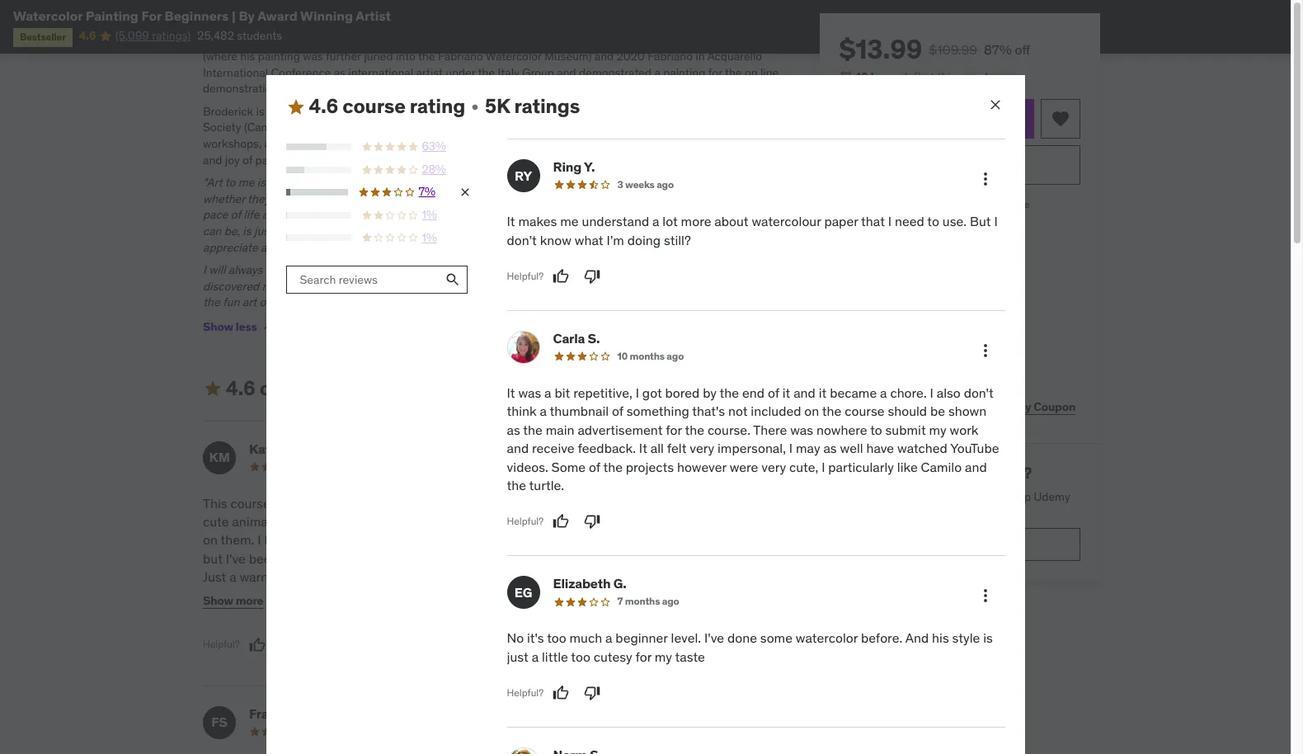 Task type: describe. For each thing, give the bounding box(es) containing it.
his right through
[[665, 120, 680, 135]]

on inside the this course is good! i'm enjoying drawing the cute animals and getting lots of compliments on them. i had some frustrations while learning but i've been getting better the whole time. just a warning, this course comes in two parts, "watercolour essentials" and "watercolour starters" that use different colours. the first half uses permanent rose, yellow ochre, and cerulean, but the second uses alizarin crimson, cobalt blue, hansa yellow light, and a sap green. i think it might be because those colours are supposed to glaze better. i also noticed that the "sap green" he uses has a very different formula from the w&n or daniel smith versions (it might not ma
[[203, 532, 218, 548]]

close modal image
[[987, 97, 1004, 113]]

still?
[[664, 232, 691, 248]]

the down the group on the top left of page
[[580, 32, 597, 47]]

the down the videos. on the bottom of page
[[507, 477, 526, 493]]

2 "watercolour from the left
[[376, 587, 452, 604]]

for inside no it's too much a beginner level.  i've done some watercolor before.  and his style is just a little too cutesy for my taste
[[636, 648, 652, 665]]

not inside the this course is good! i'm enjoying drawing the cute animals and getting lots of compliments on them. i had some frustrations while learning but i've been getting better the whole time. just a warning, this course comes in two parts, "watercolour essentials" and "watercolour starters" that use different colours. the first half uses permanent rose, yellow ochre, and cerulean, but the second uses alizarin crimson, cobalt blue, hansa yellow light, and a sap green. i think it might be because those colours are supposed to glaze better. i also noticed that the "sap green" he uses has a very different formula from the w&n or daniel smith versions (it might not ma
[[344, 753, 363, 754]]

courses inside training 5 or more people? get your team access to 25,000+ top udemy courses anytime, anywhere.
[[840, 505, 880, 520]]

be up yet
[[699, 175, 712, 190]]

purity,
[[373, 262, 405, 277]]

because
[[388, 680, 437, 696]]

0 vertical spatial life
[[244, 207, 259, 222]]

0 vertical spatial acquarello
[[348, 32, 403, 47]]

only inside this was one of the best designed courses i have ever seen. i was completely hooked! it was never boring. the repetition of techniques on a variety of designs (so cute!) with a gradual addition of skills really does work. i could see the improvement as the course went along. i tested some different papers by repeating the designs (the chameleon doesn't lie). hey folks, it's all about the water, lots of water, and the splash reminder between videos is brilliant! the only thing that i didn't like was the repetitious background music. thanks — now it is permanently stuck in my head…
[[530, 680, 554, 696]]

i've inside the this course is good! i'm enjoying drawing the cute animals and getting lots of compliments on them. i had some frustrations while learning but i've been getting better the whole time. just a warning, this course comes in two parts, "watercolour essentials" and "watercolour starters" that use different colours. the first half uses permanent rose, yellow ochre, and cerulean, but the second uses alizarin crimson, cobalt blue, hansa yellow light, and a sap green. i think it might be because those colours are supposed to glaze better. i also noticed that the "sap green" he uses has a very different formula from the w&n or daniel smith versions (it might not ma
[[226, 550, 246, 567]]

a right just
[[229, 569, 236, 585]]

show more button for starters"
[[203, 585, 264, 618]]

just inside "his impressionistic style of watercolors have not only been shown in group exhibitions in metro vancouver but in italy at the 2019 fabriano in acquarello international exhibition  as one of the representing artists for canada (where his painting was further juried into the fabriano watercolor museum) and 2020 fabriano in acquarello international conference as international artist under the italy group and demonstrated a painting for the on line demonstration portion of the festival. broderick is also an active member of the federation of canadian artists and the international watercolor society (canada). his mission is to bring watercolors to as many people as he can through his well attended live workshops, and now, his watercolor painting for beginners online course so they too can experience  the magic and joy of painting with water and color. "art to me is a reflection of the self. each painting that i do has a meaningful message or story to be shared whether they are of animals, places or people. there are lots of things to take inspiration from yet the dizzying pace of life as we know it will always get in the way. my art has allowed me to experience moments where all i can be, is just be. present. if we can find more of these moments, we would be reminded to slow down, appreciate and cherish the one life we have and the world around us with a different set of eyes. i will always be enchanted by the purity, allure and simplicity of this medium. what a privilege it is to have discovered my passion in it. we've all dabbled with watercolors growing up,  now allow me to re-introduce you to the fun art of water & color.""
[[254, 224, 273, 238]]

parts,
[[441, 569, 475, 585]]

to inside training 5 or more people? get your team access to 25,000+ top udemy courses anytime, anywhere.
[[954, 489, 964, 504]]

of up gift this course
[[923, 371, 933, 386]]

mark review by carla s. as helpful image
[[553, 513, 569, 530]]

$109.99
[[930, 41, 978, 58]]

green"
[[330, 716, 371, 733]]

of left canadian
[[477, 104, 487, 119]]

more inside the it makes me understand a lot more about watercolour paper that i need to use. but i don't know what i'm doing still?
[[681, 213, 712, 230]]

it inside the it makes me understand a lot more about watercolour paper that i need to use. but i don't know what i'm doing still?
[[507, 213, 515, 230]]

25,000+
[[967, 489, 1012, 504]]

demonstrated
[[579, 65, 652, 80]]

0 horizontal spatial italy
[[203, 32, 225, 47]]

a left month
[[616, 460, 621, 472]]

0 horizontal spatial uses
[[228, 624, 255, 641]]

we down find
[[384, 240, 398, 255]]

and down youtube on the right bottom of page
[[965, 458, 987, 475]]

is up re- on the top right of page
[[690, 262, 699, 277]]

money-
[[926, 198, 959, 210]]

daniel
[[429, 735, 465, 751]]

enchanted
[[281, 262, 336, 277]]

my inside this was one of the best designed courses i have ever seen. i was completely hooked! it was never boring. the repetition of techniques on a variety of designs (so cute!) with a gradual addition of skills really does work. i could see the improvement as the course went along. i tested some different papers by repeating the designs (the chameleon doesn't lie). hey folks, it's all about the water, lots of water, and the splash reminder between videos is brilliant! the only thing that i didn't like was the repetitious background music. thanks — now it is permanently stuck in my head…
[[655, 716, 673, 733]]

to left slow
[[658, 224, 668, 238]]

sandy j.
[[551, 440, 601, 457]]

this right gift
[[920, 399, 941, 414]]

different inside this was one of the best designed courses i have ever seen. i was completely hooked! it was never boring. the repetition of techniques on a variety of designs (so cute!) with a gradual addition of skills really does work. i could see the improvement as the course went along. i tested some different papers by repeating the designs (the chameleon doesn't lie). hey folks, it's all about the water, lots of water, and the splash reminder between videos is brilliant! the only thing that i didn't like was the repetitious background music. thanks — now it is permanently stuck in my head…
[[581, 606, 631, 622]]

training
[[840, 463, 899, 483]]

know inside "his impressionistic style of watercolors have not only been shown in group exhibitions in metro vancouver but in italy at the 2019 fabriano in acquarello international exhibition  as one of the representing artists for canada (where his painting was further juried into the fabriano watercolor museum) and 2020 fabriano in acquarello international conference as international artist under the italy group and demonstrated a painting for the on line demonstration portion of the festival. broderick is also an active member of the federation of canadian artists and the international watercolor society (canada). his mission is to bring watercolors to as many people as he can through his well attended live workshops, and now, his watercolor painting for beginners online course so they too can experience  the magic and joy of painting with water and color. "art to me is a reflection of the self. each painting that i do has a meaningful message or story to be shared whether they are of animals, places or people. there are lots of things to take inspiration from yet the dizzying pace of life as we know it will always get in the way. my art has allowed me to experience moments where all i can be, is just be. present. if we can find more of these moments, we would be reminded to slow down, appreciate and cherish the one life we have and the world around us with a different set of eyes. i will always be enchanted by the purity, allure and simplicity of this medium. what a privilege it is to have discovered my passion in it. we've all dabbled with watercolors growing up,  now allow me to re-introduce you to the fun art of water & color.""
[[294, 207, 322, 222]]

that inside this was one of the best designed courses i have ever seen. i was completely hooked! it was never boring. the repetition of techniques on a variety of designs (so cute!) with a gradual addition of skills really does work. i could see the improvement as the course went along. i tested some different papers by repeating the designs (the chameleon doesn't lie). hey folks, it's all about the water, lots of water, and the splash reminder between videos is brilliant! the only thing that i didn't like was the repetitious background music. thanks — now it is permanently stuck in my head…
[[591, 680, 615, 696]]

0 vertical spatial might
[[332, 680, 367, 696]]

time.
[[427, 550, 456, 567]]

2 water, from the left
[[679, 643, 715, 659]]

1 vertical spatial always
[[228, 262, 263, 277]]

of up included
[[768, 384, 780, 401]]

a left bit
[[545, 384, 552, 401]]

way.
[[442, 207, 465, 222]]

this left price!
[[938, 69, 957, 84]]

we up us at top left
[[539, 224, 554, 238]]

guarantee
[[984, 198, 1031, 210]]

so
[[582, 136, 594, 151]]

25,482
[[197, 28, 234, 43]]

mark review by elizabeth g. as helpful image
[[553, 685, 569, 701]]

of left water
[[260, 295, 270, 310]]

we've
[[347, 279, 378, 293]]

now inside "his impressionistic style of watercolors have not only been shown in group exhibitions in metro vancouver but in italy at the 2019 fabriano in acquarello international exhibition  as one of the representing artists for canada (where his painting was further juried into the fabriano watercolor museum) and 2020 fabriano in acquarello international conference as international artist under the italy group and demonstrated a painting for the on line demonstration portion of the festival. broderick is also an active member of the federation of canadian artists and the international watercolor society (canada). his mission is to bring watercolors to as many people as he can through his well attended live workshops, and now, his watercolor painting for beginners online course so they too can experience  the magic and joy of painting with water and color. "art to me is a reflection of the self. each painting that i do has a meaningful message or story to be shared whether they are of animals, places or people. there are lots of things to take inspiration from yet the dizzying pace of life as we know it will always get in the way. my art has allowed me to experience moments where all i can be, is just be. present. if we can find more of these moments, we would be reminded to slow down, appreciate and cherish the one life we have and the world around us with a different set of eyes. i will always be enchanted by the purity, allure and simplicity of this medium. what a privilege it is to have discovered my passion in it. we've all dabbled with watercolors growing up,  now allow me to re-introduce you to the fun art of water & color.""
[[593, 279, 614, 293]]

(the
[[554, 624, 577, 641]]

course inside this was one of the best designed courses i have ever seen. i was completely hooked! it was never boring. the repetition of techniques on a variety of designs (so cute!) with a gradual addition of skills really does work. i could see the improvement as the course went along. i tested some different papers by repeating the designs (the chameleon doesn't lie). hey folks, it's all about the water, lots of water, and the splash reminder between videos is brilliant! the only thing that i didn't like was the repetitious background music. thanks — now it is permanently stuck in my head…
[[648, 587, 687, 604]]

of up advertisement
[[612, 403, 624, 419]]

mark review by sandy j. as unhelpful image
[[582, 637, 599, 653]]

mark review by elizabeth g. as unhelpful image
[[584, 685, 601, 701]]

elizabeth
[[553, 575, 611, 592]]

hansa
[[334, 661, 371, 678]]

show for this was one of the best designed courses i have ever seen. i was completely hooked! it was never boring. the repetition of techniques on a variety of designs (so cute!) with a gradual addition of skills really does work. i could see the improvement as the course went along. i tested some different papers by repeating the designs (the chameleon doesn't lie). hey folks, it's all about the water, lots of water, and the splash reminder between videos is brilliant! the only thing that i didn't like was the repetitious background music. thanks — now it is permanently stuck in my head…
[[505, 593, 535, 608]]

impersonal,
[[718, 440, 786, 456]]

it was a bit repetitive, i got bored by the end of it and it became a chore. i also don't think a thumbnail of something that's not included on the course should be shown as the main advertisement for the course. there was nowhere to submit my work and receive feedback. it all felt very impersonal, i may as well have watched youtube videos. some of the projects however were very cute, i particularly like camilo and the turtle.
[[507, 384, 1000, 493]]

can left through
[[601, 120, 619, 135]]

and down good!
[[281, 513, 303, 530]]

1 horizontal spatial italy
[[498, 65, 520, 80]]

a up allow
[[625, 262, 631, 277]]

0 horizontal spatial fabriano
[[288, 32, 334, 47]]

in left metro
[[646, 16, 655, 31]]

4.6 for medium icon
[[309, 94, 338, 119]]

the up mark review by carla s. as unhelpful image
[[598, 495, 618, 511]]

for inside "his impressionistic style of watercolors have not only been shown in group exhibitions in metro vancouver but in italy at the 2019 fabriano in acquarello international exhibition  as one of the representing artists for canada (where his painting was further juried into the fabriano watercolor museum) and 2020 fabriano in acquarello international conference as international artist under the italy group and demonstrated a painting for the on line demonstration portion of the festival. broderick is also an active member of the federation of canadian artists and the international watercolor society (canada). his mission is to bring watercolors to as many people as he can through his well attended live workshops, and now, his watercolor painting for beginners online course so they too can experience  the magic and joy of painting with water and color. "art to me is a reflection of the self. each painting that i do has a meaningful message or story to be shared whether they are of animals, places or people. there are lots of things to take inspiration from yet the dizzying pace of life as we know it will always get in the way. my art has allowed me to experience moments where all i can be, is just be. present. if we can find more of these moments, we would be reminded to slow down, appreciate and cherish the one life we have and the world around us with a different set of eyes. i will always be enchanted by the purity, allure and simplicity of this medium. what a privilege it is to have discovered my passion in it. we've all dabbled with watercolors growing up,  now allow me to re-introduce you to the fun art of water & color.""
[[435, 136, 452, 151]]

1 horizontal spatial are
[[273, 191, 289, 206]]

and down 'be.'
[[261, 240, 280, 255]]

0 vertical spatial very
[[690, 440, 715, 456]]

m. for johannita m.
[[613, 705, 629, 722]]

a left the sap
[[203, 680, 210, 696]]

i right cute,
[[822, 458, 825, 475]]

this for this course is good! i'm enjoying drawing the cute animals and getting lots of compliments on them. i had some frustrations while learning but i've been getting better the whole time. just a warning, this course comes in two parts, "watercolour essentials" and "watercolour starters" that use different colours. the first half uses permanent rose, yellow ochre, and cerulean, but the second uses alizarin crimson, cobalt blue, hansa yellow light, and a sap green. i think it might be because those colours are supposed to glaze better. i also noticed that the "sap green" he uses has a very different formula from the w&n or daniel smith versions (it might not ma
[[203, 495, 227, 511]]

that left use
[[258, 606, 282, 622]]

i up discovered
[[203, 262, 206, 277]]

have inside it was a bit repetitive, i got bored by the end of it and it became a chore. i also don't think a thumbnail of something that's not included on the course should be shown as the main advertisement for the course. there was nowhere to submit my work and receive feedback. it all felt very impersonal, i may as well have watched youtube videos. some of the projects however were very cute, i particularly like camilo and the turtle.
[[867, 440, 895, 456]]

not inside it was a bit repetitive, i got bored by the end of it and it became a chore. i also don't think a thumbnail of something that's not included on the course should be shown as the main advertisement for the course. there was nowhere to submit my work and receive feedback. it all felt very impersonal, i may as well have watched youtube videos. some of the projects however were very cute, i particularly like camilo and the turtle.
[[729, 403, 748, 419]]

get
[[391, 207, 408, 222]]

1 vertical spatial might
[[306, 753, 340, 754]]

not inside "his impressionistic style of watercolors have not only been shown in group exhibitions in metro vancouver but in italy at the 2019 fabriano in acquarello international exhibition  as one of the representing artists for canada (where his painting was further juried into the fabriano watercolor museum) and 2020 fabriano in acquarello international conference as international artist under the italy group and demonstrated a painting for the on line demonstration portion of the festival. broderick is also an active member of the federation of canadian artists and the international watercolor society (canada). his mission is to bring watercolors to as many people as he can through his well attended live workshops, and now, his watercolor painting for beginners online course so they too can experience  the magic and joy of painting with water and color. "art to me is a reflection of the self. each painting that i do has a meaningful message or story to be shared whether they are of animals, places or people. there are lots of things to take inspiration from yet the dizzying pace of life as we know it will always get in the way. my art has allowed me to experience moments where all i can be, is just be. present. if we can find more of these moments, we would be reminded to slow down, appreciate and cherish the one life we have and the world around us with a different set of eyes. i will always be enchanted by the purity, allure and simplicity of this medium. what a privilege it is to have discovered my passion in it. we've all dabbled with watercolors growing up,  now allow me to re-introduce you to the fun art of water & color.""
[[433, 16, 450, 31]]

lots inside the this course is good! i'm enjoying drawing the cute animals and getting lots of compliments on them. i had some frustrations while learning but i've been getting better the whole time. just a warning, this course comes in two parts, "watercolour essentials" and "watercolour starters" that use different colours. the first half uses permanent rose, yellow ochre, and cerulean, but the second uses alizarin crimson, cobalt blue, hansa yellow light, and a sap green. i think it might be because those colours are supposed to glaze better. i also noticed that the "sap green" he uses has a very different formula from the w&n or daniel smith versions (it might not ma
[[352, 513, 373, 530]]

there inside "his impressionistic style of watercolors have not only been shown in group exhibitions in metro vancouver but in italy at the 2019 fabriano in acquarello international exhibition  as one of the representing artists for canada (where his painting was further juried into the fabriano watercolor museum) and 2020 fabriano in acquarello international conference as international artist under the italy group and demonstrated a painting for the on line demonstration portion of the festival. broderick is also an active member of the federation of canadian artists and the international watercolor society (canada). his mission is to bring watercolors to as many people as he can through his well attended live workshops, and now, his watercolor painting for beginners online course so they too can experience  the magic and joy of painting with water and color. "art to me is a reflection of the self. each painting that i do has a meaningful message or story to be shared whether they are of animals, places or people. there are lots of things to take inspiration from yet the dizzying pace of life as we know it will always get in the way. my art has allowed me to experience moments where all i can be, is just be. present. if we can find more of these moments, we would be reminded to slow down, appreciate and cherish the one life we have and the world around us with a different set of eyes. i will always be enchanted by the purity, allure and simplicity of this medium. what a privilege it is to have discovered my passion in it. we've all dabbled with watercolors growing up,  now allow me to re-introduce you to the fun art of water & color.""
[[440, 191, 470, 206]]

of down the group on the top left of page
[[568, 32, 578, 47]]

shown inside it was a bit repetitive, i got bored by the end of it and it became a chore. i also don't think a thumbnail of something that's not included on the course should be shown as the main advertisement for the course. there was nowhere to submit my work and receive feedback. it all felt very impersonal, i may as well have watched youtube videos. some of the projects however were very cute, i particularly like camilo and the turtle.
[[949, 403, 987, 419]]

to down take
[[585, 207, 595, 222]]

that inside the it makes me understand a lot more about watercolour paper that i need to use. but i don't know what i'm doing still?
[[861, 213, 885, 230]]

is left reflection
[[257, 175, 266, 190]]

can left find
[[367, 224, 386, 238]]

course inside it was a bit repetitive, i got bored by the end of it and it became a chore. i also don't think a thumbnail of something that's not included on the course should be shown as the main advertisement for the course. there was nowhere to submit my work and receive feedback. it all felt very impersonal, i may as well have watched youtube videos. some of the projects however were very cute, i particularly like camilo and the turtle.
[[845, 403, 885, 419]]

by
[[239, 7, 255, 24]]

0 vertical spatial getting
[[306, 513, 348, 530]]

with down now, at the top of the page
[[300, 152, 322, 167]]

and up 'allure'
[[428, 240, 447, 255]]

0 vertical spatial for
[[141, 7, 162, 24]]

through
[[622, 120, 663, 135]]

the down permanent
[[283, 643, 302, 659]]

best
[[621, 495, 647, 511]]

(5,099 ratings)
[[115, 28, 191, 43]]

2 horizontal spatial fabriano
[[648, 49, 693, 64]]

of down 'around'
[[513, 262, 523, 277]]

a down representing
[[655, 65, 661, 80]]

0 vertical spatial one
[[546, 32, 565, 47]]

also inside the this course is good! i'm enjoying drawing the cute animals and getting lots of compliments on them. i had some frustrations while learning but i've been getting better the whole time. just a warning, this course comes in two parts, "watercolour essentials" and "watercolour starters" that use different colours. the first half uses permanent rose, yellow ochre, and cerulean, but the second uses alizarin crimson, cobalt blue, hansa yellow light, and a sap green. i think it might be because those colours are supposed to glaze better. i also noticed that the "sap green" he uses has a very different formula from the w&n or daniel smith versions (it might not ma
[[430, 698, 454, 714]]

light,
[[415, 661, 448, 678]]

cute
[[203, 513, 229, 530]]

1 vertical spatial one
[[343, 240, 362, 255]]

all down dizzying
[[743, 207, 755, 222]]

use.
[[943, 213, 967, 230]]

0 vertical spatial beginners
[[165, 7, 229, 24]]

more inside training 5 or more people? get your team access to 25,000+ top udemy courses anytime, anywhere.
[[933, 463, 971, 483]]

some inside the this course is good! i'm enjoying drawing the cute animals and getting lots of compliments on them. i had some frustrations while learning but i've been getting better the whole time. just a warning, this course comes in two parts, "watercolour essentials" and "watercolour starters" that use different colours. the first half uses permanent rose, yellow ochre, and cerulean, but the second uses alizarin crimson, cobalt blue, hansa yellow light, and a sap green. i think it might be because those colours are supposed to glaze better. i also noticed that the "sap green" he uses has a very different formula from the w&n or daniel smith versions (it might not ma
[[290, 532, 322, 548]]

2 vertical spatial watercolors
[[464, 279, 524, 293]]

been inside the this course is good! i'm enjoying drawing the cute animals and getting lots of compliments on them. i had some frustrations while learning but i've been getting better the whole time. just a warning, this course comes in two parts, "watercolour essentials" and "watercolour starters" that use different colours. the first half uses permanent rose, yellow ochre, and cerulean, but the second uses alizarin crimson, cobalt blue, hansa yellow light, and a sap green. i think it might be because those colours are supposed to glaze better. i also noticed that the "sap green" he uses has a very different formula from the w&n or daniel smith versions (it might not ma
[[249, 550, 279, 567]]

shown inside "his impressionistic style of watercolors have not only been shown in group exhibitions in metro vancouver but in italy at the 2019 fabriano in acquarello international exhibition  as one of the representing artists for canada (where his painting was further juried into the fabriano watercolor museum) and 2020 fabriano in acquarello international conference as international artist under the italy group and demonstrated a painting for the on line demonstration portion of the festival. broderick is also an active member of the federation of canadian artists and the international watercolor society (canada). his mission is to bring watercolors to as many people as he can through his well attended live workshops, and now, his watercolor painting for beginners online course so they too can experience  the magic and joy of painting with water and color. "art to me is a reflection of the self. each painting that i do has a meaningful message or story to be shared whether they are of animals, places or people. there are lots of things to take inspiration from yet the dizzying pace of life as we know it will always get in the way. my art has allowed me to experience moments where all i can be, is just be. present. if we can find more of these moments, we would be reminded to slow down, appreciate and cherish the one life we have and the world around us with a different set of eyes. i will always be enchanted by the purity, allure and simplicity of this medium. what a privilege it is to have discovered my passion in it. we've all dabbled with watercolors growing up,  now allow me to re-introduce you to the fun art of water & color.""
[[506, 16, 539, 31]]

of up improvement
[[556, 569, 568, 585]]

different up versions
[[231, 735, 281, 751]]

johannita
[[551, 705, 611, 722]]

a inside the it makes me understand a lot more about watercolour paper that i need to use. but i don't know what i'm doing still?
[[653, 213, 660, 230]]

a down would
[[579, 240, 586, 255]]

that up versions
[[250, 716, 274, 733]]

1% for second 1% button from the bottom
[[422, 207, 437, 222]]

2 vertical spatial but
[[260, 643, 280, 659]]

chameleon
[[581, 624, 645, 641]]

had
[[264, 532, 286, 548]]

world
[[470, 240, 498, 255]]

4.6 course rating for medium icon
[[309, 94, 465, 119]]

of inside the this course is good! i'm enjoying drawing the cute animals and getting lots of compliments on them. i had some frustrations while learning but i've been getting better the whole time. just a warning, this course comes in two parts, "watercolour essentials" and "watercolour starters" that use different colours. the first half uses permanent rose, yellow ochre, and cerulean, but the second uses alizarin crimson, cobalt blue, hansa yellow light, and a sap green. i think it might be because those colours are supposed to glaze better. i also noticed that the "sap green" he uses has a very different formula from the w&n or daniel smith versions (it might not ma
[[376, 513, 388, 530]]

improvement
[[528, 587, 606, 604]]

take
[[574, 191, 596, 206]]

particularly
[[829, 458, 894, 475]]

yellow
[[374, 661, 412, 678]]

been inside "his impressionistic style of watercolors have not only been shown in group exhibitions in metro vancouver but in italy at the 2019 fabriano in acquarello international exhibition  as one of the representing artists for canada (where his painting was further juried into the fabriano watercolor museum) and 2020 fabriano in acquarello international conference as international artist under the italy group and demonstrated a painting for the on line demonstration portion of the festival. broderick is also an active member of the federation of canadian artists and the international watercolor society (canada). his mission is to bring watercolors to as many people as he can through his well attended live workshops, and now, his watercolor painting for beginners online course so they too can experience  the magic and joy of painting with water and color. "art to me is a reflection of the self. each painting that i do has a meaningful message or story to be shared whether they are of animals, places or people. there are lots of things to take inspiration from yet the dizzying pace of life as we know it will always get in the way. my art has allowed me to experience moments where all i can be, is just be. present. if we can find more of these moments, we would be reminded to slow down, appreciate and cherish the one life we have and the world around us with a different set of eyes. i will always be enchanted by the purity, allure and simplicity of this medium. what a privilege it is to have discovered my passion in it. we've all dabbled with watercolors growing up,  now allow me to re-introduce you to the fun art of water & color.""
[[477, 16, 503, 31]]

brilliant!
[[711, 661, 758, 678]]

now inside this was one of the best designed courses i have ever seen. i was completely hooked! it was never boring. the repetition of techniques on a variety of designs (so cute!) with a gradual addition of skills really does work. i could see the improvement as the course went along. i tested some different papers by repeating the designs (the chameleon doesn't lie). hey folks, it's all about the water, lots of water, and the splash reminder between videos is brilliant! the only thing that i didn't like was the repetitious background music. thanks — now it is permanently stuck in my head…
[[746, 698, 771, 714]]

i down the see
[[762, 587, 765, 604]]

the left end
[[720, 384, 739, 401]]

receive
[[532, 440, 575, 456]]

a down it's
[[532, 648, 539, 665]]

of up animals,
[[329, 175, 339, 190]]

animals
[[232, 513, 277, 530]]

s. for carla s.
[[588, 330, 600, 347]]

0 vertical spatial watercolors
[[343, 16, 403, 31]]

i left may
[[789, 440, 793, 456]]

show for this course is good! i'm enjoying drawing the cute animals and getting lots of compliments on them. i had some frustrations while learning but i've been getting better the whole time. just a warning, this course comes in two parts, "watercolour essentials" and "watercolour starters" that use different colours. the first half uses permanent rose, yellow ochre, and cerulean, but the second uses alizarin crimson, cobalt blue, hansa yellow light, and a sap green. i think it might be because those colours are supposed to glaze better. i also noticed that the "sap green" he uses has a very different formula from the w&n or daniel smith versions (it might not ma
[[203, 593, 233, 608]]

2 1% button from the top
[[286, 230, 472, 246]]

more right eg
[[538, 593, 565, 608]]

1 horizontal spatial international
[[406, 32, 471, 47]]

addition
[[505, 569, 553, 585]]

find
[[389, 224, 408, 238]]

reflection
[[277, 175, 326, 190]]

jm
[[513, 714, 530, 730]]

i right but
[[995, 213, 998, 230]]

half
[[203, 624, 225, 641]]

helpful? for it makes me understand a lot more about watercolour paper that i need to use. but i don't know what i'm doing still?
[[507, 269, 544, 282]]

mission
[[315, 120, 355, 135]]

what
[[575, 232, 604, 248]]

$13.99 $109.99 87% off
[[840, 32, 1031, 66]]

boring.
[[567, 532, 608, 548]]

10 hours left at this price!
[[856, 69, 989, 84]]

have inside this was one of the best designed courses i have ever seen. i was completely hooked! it was never boring. the repetition of techniques on a variety of designs (so cute!) with a gradual addition of skills really does work. i could see the improvement as the course went along. i tested some different papers by repeating the designs (the chameleon doesn't lie). hey folks, it's all about the water, lots of water, and the splash reminder between videos is brilliant! the only thing that i didn't like was the repetitious background music. thanks — now it is permanently stuck in my head…
[[505, 513, 533, 530]]

this for this was one of the best designed courses i have ever seen. i was completely hooked! it was never boring. the repetition of techniques on a variety of designs (so cute!) with a gradual addition of skills really does work. i could see the improvement as the course went along. i tested some different papers by repeating the designs (the chameleon doesn't lie). hey folks, it's all about the water, lots of water, and the splash reminder between videos is brilliant! the only thing that i didn't like was the repetitious background music. thanks — now it is permanently stuck in my head…
[[505, 495, 529, 511]]

1 vertical spatial at
[[925, 69, 936, 84]]

xsmall image inside 7% button
[[458, 186, 472, 199]]

this course includes:
[[840, 231, 968, 247]]

medium image
[[286, 97, 306, 117]]

0 vertical spatial the
[[611, 532, 633, 548]]

was inside "his impressionistic style of watercolors have not only been shown in group exhibitions in metro vancouver but in italy at the 2019 fabriano in acquarello international exhibition  as one of the representing artists for canada (where his painting was further juried into the fabriano watercolor museum) and 2020 fabriano in acquarello international conference as international artist under the italy group and demonstrated a painting for the on line demonstration portion of the festival. broderick is also an active member of the federation of canadian artists and the international watercolor society (canada). his mission is to bring watercolors to as many people as he can through his well attended live workshops, and now, his watercolor painting for beginners online course so they too can experience  the magic and joy of painting with water and color. "art to me is a reflection of the self. each painting that i do has a meaningful message or story to be shared whether they are of animals, places or people. there are lots of things to take inspiration from yet the dizzying pace of life as we know it will always get in the way. my art has allowed me to experience moments where all i can be, is just be. present. if we can find more of these moments, we would be reminded to slow down, appreciate and cherish the one life we have and the world around us with a different set of eyes. i will always be enchanted by the purity, allure and simplicity of this medium. what a privilege it is to have discovered my passion in it. we've all dabbled with watercolors growing up,  now allow me to re-introduce you to the fun art of water & color.""
[[303, 49, 323, 64]]

1 vertical spatial they
[[248, 191, 270, 206]]

places
[[350, 191, 384, 206]]

2 vertical spatial uses
[[392, 716, 420, 733]]

in inside the this course is good! i'm enjoying drawing the cute animals and getting lots of compliments on them. i had some frustrations while learning but i've been getting better the whole time. just a warning, this course comes in two parts, "watercolour essentials" and "watercolour starters" that use different colours. the first half uses permanent rose, yellow ochre, and cerulean, but the second uses alizarin crimson, cobalt blue, hansa yellow light, and a sap green. i think it might be because those colours are supposed to glaze better. i also noticed that the "sap green" he uses has a very different formula from the w&n or daniel smith versions (it might not ma
[[403, 569, 414, 585]]

1 vertical spatial life
[[365, 240, 381, 255]]

i left got on the bottom
[[636, 384, 639, 401]]

i left do
[[482, 175, 485, 190]]

like inside it was a bit repetitive, i got bored by the end of it and it became a chore. i also don't think a thumbnail of something that's not included on the course should be shown as the main advertisement for the course. there was nowhere to submit my work and receive feedback. it all felt very impersonal, i may as well have watched youtube videos. some of the projects however were very cute, i particularly like camilo and the turtle.
[[898, 458, 918, 475]]

mark review by ring y. as unhelpful image
[[584, 268, 601, 285]]

of left the things
[[513, 191, 523, 206]]

dialog containing 4.6 course rating
[[266, 75, 1025, 754]]

it up a month ago
[[639, 440, 648, 456]]

little
[[542, 648, 568, 665]]

by inside this was one of the best designed courses i have ever seen. i was completely hooked! it was never boring. the repetition of techniques on a variety of designs (so cute!) with a gradual addition of skills really does work. i could see the improvement as the course went along. i tested some different papers by repeating the designs (the chameleon doesn't lie). hey folks, it's all about the water, lots of water, and the splash reminder between videos is brilliant! the only thing that i didn't like was the repetitious background music. thanks — now it is permanently stuck in my head…
[[678, 606, 692, 622]]

left
[[905, 69, 923, 84]]

1% for first 1% button from the bottom
[[422, 230, 437, 245]]

1 vertical spatial but
[[203, 550, 223, 567]]

but
[[970, 213, 991, 230]]

is right "videos"
[[698, 661, 708, 678]]

feedback.
[[578, 440, 636, 456]]

0 vertical spatial painting
[[86, 7, 139, 24]]

$13.99
[[840, 32, 923, 66]]

ago for level.
[[662, 595, 679, 608]]

xsmall image inside 'show less' button
[[260, 321, 274, 334]]

tested
[[505, 606, 543, 622]]

watercolor painting for beginners | by award winning artist
[[13, 7, 391, 24]]

additional actions for review by ring y. image
[[976, 169, 995, 189]]

1 vertical spatial art
[[242, 295, 257, 310]]

should
[[888, 403, 927, 419]]

1 vertical spatial designs
[[505, 624, 551, 641]]

us
[[540, 240, 552, 255]]

background
[[572, 698, 642, 714]]

the down demonstrated
[[599, 104, 616, 119]]

1 vertical spatial has
[[503, 207, 521, 222]]

between
[[602, 661, 653, 678]]

1 horizontal spatial fabriano
[[438, 49, 483, 64]]

2 horizontal spatial are
[[472, 191, 489, 206]]

and left joy
[[203, 152, 222, 167]]

gradual
[[735, 550, 779, 567]]

fun
[[223, 295, 240, 310]]

it.
[[335, 279, 344, 293]]

further
[[326, 49, 361, 64]]

by inside "his impressionistic style of watercolors have not only been shown in group exhibitions in metro vancouver but in italy at the 2019 fabriano in acquarello international exhibition  as one of the representing artists for canada (where his painting was further juried into the fabriano watercolor museum) and 2020 fabriano in acquarello international conference as international artist under the italy group and demonstrated a painting for the on line demonstration portion of the festival. broderick is also an active member of the federation of canadian artists and the international watercolor society (canada). his mission is to bring watercolors to as many people as he can through his well attended live workshops, and now, his watercolor painting for beginners online course so they too can experience  the magic and joy of painting with water and color. "art to me is a reflection of the self. each painting that i do has a meaningful message or story to be shared whether they are of animals, places or people. there are lots of things to take inspiration from yet the dizzying pace of life as we know it will always get in the way. my art has allowed me to experience moments where all i can be, is just be. present. if we can find more of these moments, we would be reminded to slow down, appreciate and cherish the one life we have and the world around us with a different set of eyes. i will always be enchanted by the purity, allure and simplicity of this medium. what a privilege it is to have discovered my passion in it. we've all dabbled with watercolors growing up,  now allow me to re-introduce you to the fun art of water & color.""
[[339, 262, 351, 277]]

of down reflection
[[292, 191, 302, 206]]

0 vertical spatial art
[[485, 207, 500, 222]]

all inside it was a bit repetitive, i got bored by the end of it and it became a chore. i also don't think a thumbnail of something that's not included on the course should be shown as the main advertisement for the course. there was nowhere to submit my work and receive feedback. it all felt very impersonal, i may as well have watched youtube videos. some of the projects however were very cute, i particularly like camilo and the turtle.
[[651, 440, 664, 456]]

projects
[[626, 458, 674, 475]]

but inside "his impressionistic style of watercolors have not only been shown in group exhibitions in metro vancouver but in italy at the 2019 fabriano in acquarello international exhibition  as one of the representing artists for canada (where his painting was further juried into the fabriano watercolor museum) and 2020 fabriano in acquarello international conference as international artist under the italy group and demonstrated a painting for the on line demonstration portion of the festival. broderick is also an active member of the federation of canadian artists and the international watercolor society (canada). his mission is to bring watercolors to as many people as he can through his well attended live workshops, and now, his watercolor painting for beginners online course so they too can experience  the magic and joy of painting with water and color. "art to me is a reflection of the self. each painting that i do has a meaningful message or story to be shared whether they are of animals, places or people. there are lots of things to take inspiration from yet the dizzying pace of life as we know it will always get in the way. my art has allowed me to experience moments where all i can be, is just be. present. if we can find more of these moments, we would be reminded to slow down, appreciate and cherish the one life we have and the world around us with a different set of eyes. i will always be enchanted by the purity, allure and simplicity of this medium. what a privilege it is to have discovered my passion in it. we've all dabbled with watercolors growing up,  now allow me to re-introduce you to the fun art of water & color.""
[[747, 16, 765, 31]]

group
[[554, 16, 584, 31]]

also inside "his impressionistic style of watercolors have not only been shown in group exhibitions in metro vancouver but in italy at the 2019 fabriano in acquarello international exhibition  as one of the representing artists for canada (where his painting was further juried into the fabriano watercolor museum) and 2020 fabriano in acquarello international conference as international artist under the italy group and demonstrated a painting for the on line demonstration portion of the festival. broderick is also an active member of the federation of canadian artists and the international watercolor society (canada). his mission is to bring watercolors to as many people as he can through his well attended live workshops, and now, his watercolor painting for beginners online course so they too can experience  the magic and joy of painting with water and color. "art to me is a reflection of the self. each painting that i do has a meaningful message or story to be shared whether they are of animals, places or people. there are lots of things to take inspiration from yet the dizzying pace of life as we know it will always get in the way. my art has allowed me to experience moments where all i can be, is just be. present. if we can find more of these moments, we would be reminded to slow down, appreciate and cherish the one life we have and the world around us with a different set of eyes. i will always be enchanted by the purity, allure and simplicity of this medium. what a privilege it is to have discovered my passion in it. we've all dabbled with watercolors growing up,  now allow me to re-introduce you to the fun art of water & color.""
[[267, 104, 288, 119]]

and up the videos. on the bottom of page
[[507, 440, 529, 456]]

i right chore.
[[930, 384, 934, 401]]

is down repetitious
[[516, 716, 526, 733]]

medium image
[[203, 379, 223, 399]]

watercolor up bestseller on the left of page
[[13, 7, 83, 24]]

i down 30- on the right of page
[[888, 213, 892, 230]]

0 horizontal spatial will
[[209, 262, 226, 277]]

0 vertical spatial his
[[203, 16, 220, 31]]

may
[[796, 440, 821, 456]]

ago for got
[[667, 350, 684, 362]]

is inside the this course is good! i'm enjoying drawing the cute animals and getting lots of compliments on them. i had some frustrations while learning but i've been getting better the whole time. just a warning, this course comes in two parts, "watercolour essentials" and "watercolour starters" that use different colours. the first half uses permanent rose, yellow ochre, and cerulean, but the second uses alizarin crimson, cobalt blue, hansa yellow light, and a sap green. i think it might be because those colours are supposed to glaze better. i also noticed that the "sap green" he uses has a very different formula from the w&n or daniel smith versions (it might not ma
[[274, 495, 283, 511]]

a up the things
[[525, 175, 531, 190]]

gift this course
[[898, 399, 979, 414]]

1 1% button from the top
[[286, 207, 472, 223]]

coupon
[[1035, 399, 1076, 414]]

i down were
[[757, 495, 761, 511]]

the up folks,
[[755, 606, 774, 622]]

frustrations
[[325, 532, 393, 548]]

ago for designed
[[655, 460, 672, 472]]

my inside no it's too much a beginner level.  i've done some watercolor before.  and his style is just a little too cutesy for my taste
[[655, 648, 672, 665]]

festival.
[[354, 81, 393, 96]]

off
[[1016, 41, 1031, 58]]

or inside training 5 or more people? get your team access to 25,000+ top udemy courses anytime, anywhere.
[[915, 463, 930, 483]]

1 vertical spatial uses
[[352, 643, 379, 659]]

to right you
[[767, 279, 777, 293]]

i've inside no it's too much a beginner level.  i've done some watercolor before.  and his style is just a little too cutesy for my taste
[[705, 630, 725, 646]]

think inside the this course is good! i'm enjoying drawing the cute animals and getting lots of compliments on them. i had some frustrations while learning but i've been getting better the whole time. just a warning, this course comes in two parts, "watercolour essentials" and "watercolour starters" that use different colours. the first half uses permanent rose, yellow ochre, and cerulean, but the second uses alizarin crimson, cobalt blue, hansa yellow light, and a sap green. i think it might be because those colours are supposed to glaze better. i also noticed that the "sap green" he uses has a very different formula from the w&n or daniel smith versions (it might not ma
[[288, 680, 318, 696]]

1 horizontal spatial they
[[597, 136, 619, 151]]

1 horizontal spatial too
[[571, 648, 591, 665]]

learning
[[430, 532, 478, 548]]

2
[[616, 725, 621, 737]]

were
[[730, 458, 759, 475]]

ago for more
[[657, 178, 674, 191]]

was left bit
[[518, 384, 541, 401]]

more inside "his impressionistic style of watercolors have not only been shown in group exhibitions in metro vancouver but in italy at the 2019 fabriano in acquarello international exhibition  as one of the representing artists for canada (where his painting was further juried into the fabriano watercolor museum) and 2020 fabriano in acquarello international conference as international artist under the italy group and demonstrated a painting for the on line demonstration portion of the festival. broderick is also an active member of the federation of canadian artists and the international watercolor society (canada). his mission is to bring watercolors to as many people as he can through his well attended live workshops, and now, his watercolor painting for beginners online course so they too can experience  the magic and joy of painting with water and color. "art to me is a reflection of the self. each painting that i do has a meaningful message or story to be shared whether they are of animals, places or people. there are lots of things to take inspiration from yet the dizzying pace of life as we know it will always get in the way. my art has allowed me to experience moments where all i can be, is just be. present. if we can find more of these moments, we would be reminded to slow down, appreciate and cherish the one life we have and the world around us with a different set of eyes. i will always be enchanted by the purity, allure and simplicity of this medium. what a privilege it is to have discovered my passion in it. we've all dabbled with watercolors growing up,  now allow me to re-introduce you to the fun art of water & color.""
[[411, 224, 438, 238]]

we right if
[[350, 224, 365, 238]]

lots inside "his impressionistic style of watercolors have not only been shown in group exhibitions in metro vancouver but in italy at the 2019 fabriano in acquarello international exhibition  as one of the representing artists for canada (where his painting was further juried into the fabriano watercolor museum) and 2020 fabriano in acquarello international conference as international artist under the italy group and demonstrated a painting for the on line demonstration portion of the festival. broderick is also an active member of the federation of canadian artists and the international watercolor society (canada). his mission is to bring watercolors to as many people as he can through his well attended live workshops, and now, his watercolor painting for beginners online course so they too can experience  the magic and joy of painting with water and color. "art to me is a reflection of the self. each painting that i do has a meaningful message or story to be shared whether they are of animals, places or people. there are lots of things to take inspiration from yet the dizzying pace of life as we know it will always get in the way. my art has allowed me to experience moments where all i can be, is just be. present. if we can find more of these moments, we would be reminded to slow down, appreciate and cherish the one life we have and the world around us with a different set of eyes. i will always be enchanted by the purity, allure and simplicity of this medium. what a privilege it is to have discovered my passion in it. we've all dabbled with watercolors growing up,  now allow me to re-introduce you to the fun art of water & color.""
[[492, 191, 510, 206]]

hey
[[719, 624, 742, 641]]

level.
[[671, 630, 701, 646]]

to inside the it makes me understand a lot more about watercolour paper that i need to use. but i don't know what i'm doing still?
[[928, 213, 940, 230]]

i down cobalt
[[282, 680, 285, 696]]

as inside this was one of the best designed courses i have ever seen. i was completely hooked! it was never boring. the repetition of techniques on a variety of designs (so cute!) with a gradual addition of skills really does work. i could see the improvement as the course went along. i tested some different papers by repeating the designs (the chameleon doesn't lie). hey folks, it's all about the water, lots of water, and the splash reminder between videos is brilliant! the only thing that i didn't like was the repetitious background music. thanks — now it is permanently stuck in my head…
[[609, 587, 622, 604]]

helpful? up the crimson,
[[203, 638, 240, 650]]

1 vertical spatial getting
[[282, 550, 324, 567]]

have up introduce
[[714, 262, 739, 277]]

1 vertical spatial too
[[547, 630, 567, 646]]

helpful? up splash
[[505, 638, 542, 650]]

1 horizontal spatial always
[[354, 207, 388, 222]]

essentials"
[[282, 587, 347, 604]]

(it
[[291, 753, 303, 754]]

alizarin
[[382, 643, 425, 659]]

well inside it was a bit repetitive, i got bored by the end of it and it became a chore. i also don't think a thumbnail of something that's not included on the course should be shown as the main advertisement for the course. there was nowhere to submit my work and receive feedback. it all felt very impersonal, i may as well have watched youtube videos. some of the projects however were very cute, i particularly like camilo and the turtle.
[[840, 440, 864, 456]]

very inside the this course is good! i'm enjoying drawing the cute animals and getting lots of compliments on them. i had some frustrations while learning but i've been getting better the whole time. just a warning, this course comes in two parts, "watercolour essentials" and "watercolour starters" that use different colours. the first half uses permanent rose, yellow ochre, and cerulean, but the second uses alizarin crimson, cobalt blue, hansa yellow light, and a sap green. i think it might be because those colours are supposed to glaze better. i also noticed that the "sap green" he uses has a very different formula from the w&n or daniel smith versions (it might not ma
[[203, 735, 228, 751]]

the down canada
[[725, 65, 742, 80]]

be inside the this course is good! i'm enjoying drawing the cute animals and getting lots of compliments on them. i had some frustrations while learning but i've been getting better the whole time. just a warning, this course comes in two parts, "watercolour essentials" and "watercolour starters" that use different colours. the first half uses permanent rose, yellow ochre, and cerulean, but the second uses alizarin crimson, cobalt blue, hansa yellow light, and a sap green. i think it might be because those colours are supposed to glaze better. i also noticed that the "sap green" he uses has a very different formula from the w&n or daniel smith versions (it might not ma
[[370, 680, 385, 696]]

2 horizontal spatial very
[[762, 458, 786, 475]]

it left bit
[[507, 384, 515, 401]]

water
[[272, 295, 303, 310]]

the up tested
[[505, 587, 524, 604]]

the up member
[[334, 81, 351, 96]]

that inside "his impressionistic style of watercolors have not only been shown in group exhibitions in metro vancouver but in italy at the 2019 fabriano in acquarello international exhibition  as one of the representing artists for canada (where his painting was further juried into the fabriano watercolor museum) and 2020 fabriano in acquarello international conference as international artist under the italy group and demonstrated a painting for the on line demonstration portion of the festival. broderick is also an active member of the federation of canadian artists and the international watercolor society (canada). his mission is to bring watercolors to as many people as he can through his well attended live workshops, and now, his watercolor painting for beginners online course so they too can experience  the magic and joy of painting with water and color. "art to me is a reflection of the self. each painting that i do has a meaningful message or story to be shared whether they are of animals, places or people. there are lots of things to take inspiration from yet the dizzying pace of life as we know it will always get in the way. my art has allowed me to experience moments where all i can be, is just be. present. if we can find more of these moments, we would be reminded to slow down, appreciate and cherish the one life we have and the world around us with a different set of eyes. i will always be enchanted by the purity, allure and simplicity of this medium. what a privilege it is to have discovered my passion in it. we've all dabbled with watercolors growing up,  now allow me to re-introduce you to the fun art of water & color.""
[[459, 175, 479, 190]]

for inside it was a bit repetitive, i got bored by the end of it and it became a chore. i also don't think a thumbnail of something that's not included on the course should be shown as the main advertisement for the course. there was nowhere to submit my work and receive feedback. it all felt very impersonal, i may as well have watched youtube videos. some of the projects however were very cute, i particularly like camilo and the turtle.
[[666, 421, 682, 438]]

2 months ago
[[616, 725, 678, 737]]

in up line
[[767, 16, 777, 31]]

don't
[[964, 384, 994, 401]]

the right 7
[[625, 587, 644, 604]]

yellow
[[358, 624, 395, 641]]

0 vertical spatial has
[[504, 175, 522, 190]]

0 horizontal spatial 4.6
[[79, 28, 96, 43]]

to down meaningful
[[561, 191, 571, 206]]

was up may
[[791, 421, 814, 438]]

conference
[[271, 65, 331, 80]]

of right set
[[654, 240, 664, 255]]



Task type: locate. For each thing, give the bounding box(es) containing it.
1 horizontal spatial think
[[507, 403, 537, 419]]

of
[[330, 16, 340, 31], [568, 32, 578, 47], [321, 81, 331, 96], [386, 104, 396, 119], [477, 104, 487, 119], [243, 152, 253, 167], [329, 175, 339, 190], [292, 191, 302, 206], [513, 191, 523, 206], [231, 207, 241, 222], [440, 224, 451, 238], [654, 240, 664, 255], [513, 262, 523, 277], [260, 295, 270, 310], [923, 371, 933, 386], [768, 384, 780, 401], [612, 403, 624, 419], [589, 458, 601, 475], [584, 495, 595, 511], [376, 513, 388, 530], [696, 532, 708, 548], [576, 550, 587, 567], [556, 569, 568, 585], [665, 643, 676, 659]]

0 vertical spatial will
[[334, 207, 351, 222]]

the left main
[[523, 421, 543, 438]]

might
[[332, 680, 367, 696], [306, 753, 340, 754]]

all
[[743, 207, 755, 222], [380, 279, 392, 293], [651, 440, 664, 456], [525, 643, 538, 659]]

1 horizontal spatial been
[[477, 16, 503, 31]]

people?
[[974, 463, 1033, 483]]

1 vertical spatial his
[[295, 120, 312, 135]]

0 horizontal spatial about
[[542, 643, 576, 659]]

0 horizontal spatial at
[[227, 32, 238, 47]]

i down the because
[[423, 698, 427, 714]]

this inside the this course is good! i'm enjoying drawing the cute animals and getting lots of compliments on them. i had some frustrations while learning but i've been getting better the whole time. just a warning, this course comes in two parts, "watercolour essentials" and "watercolour starters" that use different colours. the first half uses permanent rose, yellow ochre, and cerulean, but the second uses alizarin crimson, cobalt blue, hansa yellow light, and a sap green. i think it might be because those colours are supposed to glaze better. i also noticed that the "sap green" he uses has a very different formula from the w&n or daniel smith versions (it might not ma
[[203, 495, 227, 511]]

1%
[[422, 207, 437, 222], [422, 230, 437, 245]]

course inside "his impressionistic style of watercolors have not only been shown in group exhibitions in metro vancouver but in italy at the 2019 fabriano in acquarello international exhibition  as one of the representing artists for canada (where his painting was further juried into the fabriano watercolor museum) and 2020 fabriano in acquarello international conference as international artist under the italy group and demonstrated a painting for the on line demonstration portion of the festival. broderick is also an active member of the federation of canadian artists and the international watercolor society (canada). his mission is to bring watercolors to as many people as he can through his well attended live workshops, and now, his watercolor painting for beginners online course so they too can experience  the magic and joy of painting with water and color. "art to me is a reflection of the self. each painting that i do has a meaningful message or story to be shared whether they are of animals, places or people. there are lots of things to take inspiration from yet the dizzying pace of life as we know it will always get in the way. my art has allowed me to experience moments where all i can be, is just be. present. if we can find more of these moments, we would be reminded to slow down, appreciate and cherish the one life we have and the world around us with a different set of eyes. i will always be enchanted by the purity, allure and simplicity of this medium. what a privilege it is to have discovered my passion in it. we've all dabbled with watercolors growing up,  now allow me to re-introduce you to the fun art of water & color.""
[[544, 136, 579, 151]]

1 vertical spatial been
[[249, 550, 279, 567]]

0 vertical spatial at
[[227, 32, 238, 47]]

with up could
[[696, 550, 721, 567]]

additional actions for review by carla s. image
[[976, 341, 995, 361]]

for down canada
[[708, 65, 723, 80]]

0 horizontal spatial s.
[[315, 705, 327, 722]]

and up demonstrated
[[595, 49, 614, 64]]

watercolor up attended
[[687, 104, 743, 119]]

7 months ago
[[618, 595, 679, 608]]

acquarello down canada
[[708, 49, 763, 64]]

the down attended
[[725, 136, 742, 151]]

are down reflection
[[273, 191, 289, 206]]

beginners inside "his impressionistic style of watercolors have not only been shown in group exhibitions in metro vancouver but in italy at the 2019 fabriano in acquarello international exhibition  as one of the representing artists for canada (where his painting was further juried into the fabriano watercolor museum) and 2020 fabriano in acquarello international conference as international artist under the italy group and demonstrated a painting for the on line demonstration portion of the festival. broderick is also an active member of the federation of canadian artists and the international watercolor society (canada). his mission is to bring watercolors to as many people as he can through his well attended live workshops, and now, his watercolor painting for beginners online course so they too can experience  the magic and joy of painting with water and color. "art to me is a reflection of the self. each painting that i do has a meaningful message or story to be shared whether they are of animals, places or people. there are lots of things to take inspiration from yet the dizzying pace of life as we know it will always get in the way. my art has allowed me to experience moments where all i can be, is just be. present. if we can find more of these moments, we would be reminded to slow down, appreciate and cherish the one life we have and the world around us with a different set of eyes. i will always be enchanted by the purity, allure and simplicity of this medium. what a privilege it is to have discovered my passion in it. we've all dabbled with watercolors growing up,  now allow me to re-introduce you to the fun art of water & color.""
[[454, 136, 507, 151]]

this inside "his impressionistic style of watercolors have not only been shown in group exhibitions in metro vancouver but in italy at the 2019 fabriano in acquarello international exhibition  as one of the representing artists for canada (where his painting was further juried into the fabriano watercolor museum) and 2020 fabriano in acquarello international conference as international artist under the italy group and demonstrated a painting for the on line demonstration portion of the festival. broderick is also an active member of the federation of canadian artists and the international watercolor society (canada). his mission is to bring watercolors to as many people as he can through his well attended live workshops, and now, his watercolor painting for beginners online course so they too can experience  the magic and joy of painting with water and color. "art to me is a reflection of the self. each painting that i do has a meaningful message or story to be shared whether they are of animals, places or people. there are lots of things to take inspiration from yet the dizzying pace of life as we know it will always get in the way. my art has allowed me to experience moments where all i can be, is just be. present. if we can find more of these moments, we would be reminded to slow down, appreciate and cherish the one life we have and the world around us with a different set of eyes. i will always be enchanted by the purity, allure and simplicity of this medium. what a privilege it is to have discovered my passion in it. we've all dabbled with watercolors growing up,  now allow me to re-introduce you to the fun art of water & color.""
[[526, 262, 545, 277]]

with inside this was one of the best designed courses i have ever seen. i was completely hooked! it was never boring. the repetition of techniques on a variety of designs (so cute!) with a gradual addition of skills really does work. i could see the improvement as the course went along. i tested some different papers by repeating the designs (the chameleon doesn't lie). hey folks, it's all about the water, lots of water, and the splash reminder between videos is brilliant! the only thing that i didn't like was the repetitious background music. thanks — now it is permanently stuck in my head…
[[696, 550, 721, 567]]

2 horizontal spatial this
[[840, 231, 866, 247]]

and down first
[[438, 624, 460, 641]]

thing
[[557, 680, 588, 696]]

0 horizontal spatial this
[[203, 495, 227, 511]]

1 horizontal spatial know
[[540, 232, 572, 248]]

my inside it was a bit repetitive, i got bored by the end of it and it became a chore. i also don't think a thumbnail of something that's not included on the course should be shown as the main advertisement for the course. there was nowhere to submit my work and receive feedback. it all felt very impersonal, i may as well have watched youtube videos. some of the projects however were very cute, i particularly like camilo and the turtle.
[[929, 421, 947, 438]]

it left the "became" on the bottom of the page
[[819, 384, 827, 401]]

1 vertical spatial will
[[209, 262, 226, 277]]

it inside this was one of the best designed courses i have ever seen. i was completely hooked! it was never boring. the repetition of techniques on a variety of designs (so cute!) with a gradual addition of skills really does work. i could see the improvement as the course went along. i tested some different papers by repeating the designs (the chameleon doesn't lie). hey folks, it's all about the water, lots of water, and the splash reminder between videos is brilliant! the only thing that i didn't like was the repetitious background music. thanks — now it is permanently stuck in my head…
[[750, 513, 759, 530]]

before.
[[861, 630, 903, 646]]

got
[[643, 384, 662, 401]]

1 vertical spatial not
[[729, 403, 748, 419]]

s. for francesca s.
[[315, 705, 327, 722]]

only inside "his impressionistic style of watercolors have not only been shown in group exhibitions in metro vancouver but in italy at the 2019 fabriano in acquarello international exhibition  as one of the representing artists for canada (where his painting was further juried into the fabriano watercolor museum) and 2020 fabriano in acquarello international conference as international artist under the italy group and demonstrated a painting for the on line demonstration portion of the festival. broderick is also an active member of the federation of canadian artists and the international watercolor society (canada). his mission is to bring watercolors to as many people as he can through his well attended live workshops, and now, his watercolor painting for beginners online course so they too can experience  the magic and joy of painting with water and color. "art to me is a reflection of the self. each painting that i do has a meaningful message or story to be shared whether they are of animals, places or people. there are lots of things to take inspiration from yet the dizzying pace of life as we know it will always get in the way. my art has allowed me to experience moments where all i can be, is just be. present. if we can find more of these moments, we would be reminded to slow down, appreciate and cherish the one life we have and the world around us with a different set of eyes. i will always be enchanted by the purity, allure and simplicity of this medium. what a privilege it is to have discovered my passion in it. we've all dabbled with watercolors growing up,  now allow me to re-introduce you to the fun art of water & color.""
[[453, 16, 474, 31]]

italy left group
[[498, 65, 520, 80]]

1 horizontal spatial about
[[715, 213, 749, 230]]

2 vertical spatial now
[[746, 698, 771, 714]]

online
[[510, 136, 541, 151]]

1 vertical spatial acquarello
[[708, 49, 763, 64]]

1 vertical spatial style
[[953, 630, 980, 646]]

member
[[340, 104, 383, 119]]

like inside this was one of the best designed courses i have ever seen. i was completely hooked! it was never boring. the repetition of techniques on a variety of designs (so cute!) with a gradual addition of skills really does work. i could see the improvement as the course went along. i tested some different papers by repeating the designs (the chameleon doesn't lie). hey folks, it's all about the water, lots of water, and the splash reminder between videos is brilliant! the only thing that i didn't like was the repetitious background music. thanks — now it is permanently stuck in my head…
[[661, 680, 682, 696]]

0 vertical spatial i've
[[226, 550, 246, 567]]

me down privilege at the top of page
[[646, 279, 663, 293]]

s. inside dialog
[[588, 330, 600, 347]]

in left it.
[[323, 279, 332, 293]]

sj
[[514, 449, 529, 465]]

from inside "his impressionistic style of watercolors have not only been shown in group exhibitions in metro vancouver but in italy at the 2019 fabriano in acquarello international exhibition  as one of the representing artists for canada (where his painting was further juried into the fabriano watercolor museum) and 2020 fabriano in acquarello international conference as international artist under the italy group and demonstrated a painting for the on line demonstration portion of the festival. broderick is also an active member of the federation of canadian artists and the international watercolor society (canada). his mission is to bring watercolors to as many people as he can through his well attended live workshops, and now, his watercolor painting for beginners online course so they too can experience  the magic and joy of painting with water and color. "art to me is a reflection of the self. each painting that i do has a meaningful message or story to be shared whether they are of animals, places or people. there are lots of things to take inspiration from yet the dizzying pace of life as we know it will always get in the way. my art has allowed me to experience moments where all i can be, is just be. present. if we can find more of these moments, we would be reminded to slow down, appreciate and cherish the one life we have and the world around us with a different set of eyes. i will always be enchanted by the purity, allure and simplicity of this medium. what a privilege it is to have discovered my passion in it. we've all dabbled with watercolors growing up,  now allow me to re-introduce you to the fun art of water & color.""
[[656, 191, 681, 206]]

work
[[950, 421, 979, 438]]

0 horizontal spatial beginners
[[165, 7, 229, 24]]

of up active
[[321, 81, 331, 96]]

this up the 'growing'
[[526, 262, 545, 277]]

1 horizontal spatial the
[[505, 680, 527, 696]]

at inside "his impressionistic style of watercolors have not only been shown in group exhibitions in metro vancouver but in italy at the 2019 fabriano in acquarello international exhibition  as one of the representing artists for canada (where his painting was further juried into the fabriano watercolor museum) and 2020 fabriano in acquarello international conference as international artist under the italy group and demonstrated a painting for the on line demonstration portion of the festival. broderick is also an active member of the federation of canadian artists and the international watercolor society (canada). his mission is to bring watercolors to as many people as he can through his well attended live workshops, and now, his watercolor painting for beginners online course so they too can experience  the magic and joy of painting with water and color. "art to me is a reflection of the self. each painting that i do has a meaningful message or story to be shared whether they are of animals, places or people. there are lots of things to take inspiration from yet the dizzying pace of life as we know it will always get in the way. my art has allowed me to experience moments where all i can be, is just be. present. if we can find more of these moments, we would be reminded to slow down, appreciate and cherish the one life we have and the world around us with a different set of eyes. i will always be enchanted by the purity, allure and simplicity of this medium. what a privilege it is to have discovered my passion in it. we've all dabbled with watercolors growing up,  now allow me to re-introduce you to the fun art of water & color.""
[[227, 32, 238, 47]]

juried
[[364, 49, 393, 64]]

2 vertical spatial also
[[430, 698, 454, 714]]

share
[[844, 399, 876, 414]]

or inside the this course is good! i'm enjoying drawing the cute animals and getting lots of compliments on them. i had some frustrations while learning but i've been getting better the whole time. just a warning, this course comes in two parts, "watercolour essentials" and "watercolour starters" that use different colours. the first half uses permanent rose, yellow ochre, and cerulean, but the second uses alizarin crimson, cobalt blue, hansa yellow light, and a sap green. i think it might be because those colours are supposed to glaze better. i also noticed that the "sap green" he uses has a very different formula from the w&n or daniel smith versions (it might not ma
[[414, 735, 426, 751]]

rating inside dialog
[[410, 94, 465, 119]]

animals,
[[305, 191, 347, 206]]

courses inside this was one of the best designed courses i have ever seen. i was completely hooked! it was never boring. the repetition of techniques on a variety of designs (so cute!) with a gradual addition of skills really does work. i could see the improvement as the course went along. i tested some different papers by repeating the designs (the chameleon doesn't lie). hey folks, it's all about the water, lots of water, and the splash reminder between videos is brilliant! the only thing that i didn't like was the repetitious background music. thanks — now it is permanently stuck in my head…
[[708, 495, 754, 511]]

additional actions for review by elizabeth g. image
[[976, 586, 995, 606]]

2 horizontal spatial uses
[[392, 716, 420, 733]]

that up background
[[591, 680, 615, 696]]

ago right weeks
[[657, 178, 674, 191]]

ring y.
[[553, 159, 595, 175]]

0 horizontal spatial also
[[267, 104, 288, 119]]

main
[[546, 421, 575, 438]]

helpful? for no it's too much a beginner level.  i've done some watercolor before.  and his style is just a little too cutesy for my taste
[[507, 686, 544, 699]]

for
[[704, 32, 718, 47], [708, 65, 723, 80], [666, 421, 682, 438], [636, 648, 652, 665]]

and up self.
[[356, 152, 376, 167]]

at right 'left' on the top
[[925, 69, 936, 84]]

or left story
[[644, 175, 654, 190]]

i down dizzying
[[758, 207, 761, 222]]

on inside this was one of the best designed courses i have ever seen. i was completely hooked! it was never boring. the repetition of techniques on a variety of designs (so cute!) with a gradual addition of skills really does work. i could see the improvement as the course went along. i tested some different papers by repeating the designs (the chameleon doesn't lie). hey folks, it's all about the water, lots of water, and the splash reminder between videos is brilliant! the only thing that i didn't like was the repetitious background music. thanks — now it is permanently stuck in my head…
[[505, 550, 520, 567]]

hours
[[871, 69, 903, 84]]

many
[[502, 120, 530, 135]]

this
[[840, 231, 866, 247], [203, 495, 227, 511], [505, 495, 529, 511]]

7% button
[[286, 184, 472, 200]]

1 horizontal spatial rating
[[410, 94, 465, 119]]

1 vertical spatial 4.6
[[309, 94, 338, 119]]

1 horizontal spatial 10
[[856, 69, 869, 84]]

do
[[488, 175, 501, 190]]

&
[[305, 295, 312, 310]]

1 vertical spatial international
[[203, 65, 268, 80]]

2 1% from the top
[[422, 230, 437, 245]]

and down comes
[[351, 587, 373, 604]]

well left attended
[[683, 120, 703, 135]]

water, down lie).
[[679, 643, 715, 659]]

have left the ever
[[505, 513, 533, 530]]

rating
[[410, 94, 465, 119], [327, 375, 382, 401]]

i down 'between'
[[618, 680, 621, 696]]

of up the further
[[330, 16, 340, 31]]

also left don't
[[937, 384, 961, 401]]

included
[[751, 403, 802, 419]]

1 horizontal spatial well
[[840, 440, 864, 456]]

canadian
[[490, 104, 538, 119]]

0 horizontal spatial art
[[242, 295, 257, 310]]

4.6
[[79, 28, 96, 43], [309, 94, 338, 119], [226, 375, 256, 401]]

this for this course includes:
[[840, 231, 866, 247]]

show more button up half
[[203, 585, 264, 618]]

2 vertical spatial not
[[344, 753, 363, 754]]

style inside "his impressionistic style of watercolors have not only been shown in group exhibitions in metro vancouver but in italy at the 2019 fabriano in acquarello international exhibition  as one of the representing artists for canada (where his painting was further juried into the fabriano watercolor museum) and 2020 fabriano in acquarello international conference as international artist under the italy group and demonstrated a painting for the on line demonstration portion of the festival. broderick is also an active member of the federation of canadian artists and the international watercolor society (canada). his mission is to bring watercolors to as many people as he can through his well attended live workshops, and now, his watercolor painting for beginners online course so they too can experience  the magic and joy of painting with water and color. "art to me is a reflection of the self. each painting that i do has a meaningful message or story to be shared whether they are of animals, places or people. there are lots of things to take inspiration from yet the dizzying pace of life as we know it will always get in the way. my art has allowed me to experience moments where all i can be, is just be. present. if we can find more of these moments, we would be reminded to slow down, appreciate and cherish the one life we have and the world around us with a different set of eyes. i will always be enchanted by the purity, allure and simplicity of this medium. what a privilege it is to have discovered my passion in it. we've all dabbled with watercolors growing up,  now allow me to re-introduce you to the fun art of water & color.""
[[303, 16, 328, 31]]

also inside it was a bit repetitive, i got bored by the end of it and it became a chore. i also don't think a thumbnail of something that's not included on the course should be shown as the main advertisement for the course. there was nowhere to submit my work and receive feedback. it all felt very impersonal, i may as well have watched youtube videos. some of the projects however were very cute, i particularly like camilo and the turtle.
[[937, 384, 961, 401]]

and right 'allure'
[[439, 262, 459, 277]]

10 for 10 months ago
[[618, 350, 628, 362]]

just
[[254, 224, 273, 238], [507, 648, 529, 665]]

rating for medium icon
[[410, 94, 465, 119]]

the inside the this course is good! i'm enjoying drawing the cute animals and getting lots of compliments on them. i had some frustrations while learning but i've been getting better the whole time. just a warning, this course comes in two parts, "watercolour essentials" and "watercolour starters" that use different colours. the first half uses permanent rose, yellow ochre, and cerulean, but the second uses alizarin crimson, cobalt blue, hansa yellow light, and a sap green. i think it might be because those colours are supposed to glaze better. i also noticed that the "sap green" he uses has a very different formula from the w&n or daniel smith versions (it might not ma
[[412, 606, 434, 622]]

bored
[[665, 384, 700, 401]]

0 vertical spatial style
[[303, 16, 328, 31]]

1 vertical spatial painting
[[389, 136, 432, 151]]

be inside it was a bit repetitive, i got bored by the end of it and it became a chore. i also don't think a thumbnail of something that's not included on the course should be shown as the main advertisement for the course. there was nowhere to submit my work and receive feedback. it all felt very impersonal, i may as well have watched youtube videos. some of the projects however were very cute, i particularly like camilo and the turtle.
[[931, 403, 946, 419]]

in down whole
[[403, 569, 414, 585]]

63%
[[422, 139, 446, 154]]

1 water, from the left
[[601, 643, 637, 659]]

uses down "yellow"
[[352, 643, 379, 659]]

get
[[840, 489, 859, 504]]

1 horizontal spatial not
[[433, 16, 450, 31]]

1 horizontal spatial i've
[[705, 630, 725, 646]]

thanks
[[686, 698, 729, 714]]

it up don't
[[507, 213, 515, 230]]

watercolor up group
[[486, 49, 542, 64]]

it inside the this course is good! i'm enjoying drawing the cute animals and getting lots of compliments on them. i had some frustrations while learning but i've been getting better the whole time. just a warning, this course comes in two parts, "watercolour essentials" and "watercolour starters" that use different colours. the first half uses permanent rose, yellow ochre, and cerulean, but the second uses alizarin crimson, cobalt blue, hansa yellow light, and a sap green. i think it might be because those colours are supposed to glaze better. i also noticed that the "sap green" he uses has a very different formula from the w&n or daniel smith versions (it might not ma
[[321, 680, 329, 696]]

0 horizontal spatial think
[[288, 680, 318, 696]]

he inside the this course is good! i'm enjoying drawing the cute animals and getting lots of compliments on them. i had some frustrations while learning but i've been getting better the whole time. just a warning, this course comes in two parts, "watercolour essentials" and "watercolour starters" that use different colours. the first half uses permanent rose, yellow ochre, and cerulean, but the second uses alizarin crimson, cobalt blue, hansa yellow light, and a sap green. i think it might be because those colours are supposed to glaze better. i also noticed that the "sap green" he uses has a very different formula from the w&n or daniel smith versions (it might not ma
[[374, 716, 389, 733]]

eg
[[515, 584, 532, 600]]

it up techniques
[[750, 513, 759, 530]]

2 vertical spatial the
[[505, 680, 527, 696]]

the right under
[[478, 65, 495, 80]]

4.6 course rating for medium image
[[226, 375, 382, 401]]

of down hooked!
[[696, 532, 708, 548]]

mark review by kathryn m. as helpful image
[[249, 637, 265, 653]]

really
[[604, 569, 635, 585]]

courses up hooked!
[[708, 495, 754, 511]]

0 horizontal spatial style
[[303, 16, 328, 31]]

—
[[732, 698, 743, 714]]

re-
[[678, 279, 694, 293]]

and up those
[[452, 661, 474, 678]]

will up discovered
[[209, 262, 226, 277]]

show more for improvement
[[505, 593, 565, 608]]

set
[[635, 240, 651, 255]]

been up warning, in the left of the page
[[249, 550, 279, 567]]

alarm image
[[840, 70, 853, 83]]

is right be,
[[243, 224, 251, 238]]

painting down artists
[[664, 65, 706, 80]]

ago down music.
[[660, 725, 678, 737]]

two
[[416, 569, 438, 585]]

ry
[[515, 167, 532, 184]]

1 show more button from the left
[[203, 585, 264, 618]]

1 horizontal spatial like
[[898, 458, 918, 475]]

mark review by carla s. as unhelpful image
[[584, 513, 601, 530]]

his inside no it's too much a beginner level.  i've done some watercolor before.  and his style is just a little too cutesy for my taste
[[932, 630, 949, 646]]

fs
[[211, 714, 227, 730]]

2 horizontal spatial not
[[729, 403, 748, 419]]

"watercolour up starters"
[[203, 587, 279, 604]]

understand
[[582, 213, 649, 230]]

1 vertical spatial like
[[661, 680, 682, 696]]

a up main
[[540, 403, 547, 419]]

to inside it was a bit repetitive, i got bored by the end of it and it became a chore. i also don't think a thumbnail of something that's not included on the course should be shown as the main advertisement for the course. there was nowhere to submit my work and receive feedback. it all felt very impersonal, i may as well have watched youtube videos. some of the projects however were very cute, i particularly like camilo and the turtle.
[[871, 421, 883, 438]]

0 horizontal spatial i've
[[226, 550, 246, 567]]

is down member
[[357, 120, 366, 135]]

0 vertical spatial just
[[254, 224, 273, 238]]

it
[[507, 213, 515, 230], [507, 384, 515, 401], [639, 440, 648, 456], [750, 513, 759, 530]]

j.
[[592, 440, 601, 457]]

wishlist image
[[1051, 109, 1071, 128]]

with down would
[[555, 240, 577, 255]]

1 horizontal spatial art
[[485, 207, 500, 222]]

a up addition
[[523, 550, 530, 567]]

there
[[440, 191, 470, 206], [754, 421, 787, 438]]

1 1% from the top
[[422, 207, 437, 222]]

mark review by sandy j. as helpful image
[[551, 637, 567, 653]]

2 horizontal spatial lots
[[640, 643, 662, 659]]

course down need
[[868, 231, 910, 247]]

some inside no it's too much a beginner level.  i've done some watercolor before.  and his style is just a little too cutesy for my taste
[[761, 630, 793, 646]]

1 horizontal spatial at
[[925, 69, 936, 84]]

know inside the it makes me understand a lot more about watercolour paper that i need to use. but i don't know what i'm doing still?
[[540, 232, 572, 248]]

1 horizontal spatial will
[[334, 207, 351, 222]]

w&n
[[386, 735, 411, 751]]

different inside "his impressionistic style of watercolors have not only been shown in group exhibitions in metro vancouver but in italy at the 2019 fabriano in acquarello international exhibition  as one of the representing artists for canada (where his painting was further juried into the fabriano watercolor museum) and 2020 fabriano in acquarello international conference as international artist under the italy group and demonstrated a painting for the on line demonstration portion of the festival. broderick is also an active member of the federation of canadian artists and the international watercolor society (canada). his mission is to bring watercolors to as many people as he can through his well attended live workshops, and now, his watercolor painting for beginners online course so they too can experience  the magic and joy of painting with water and color. "art to me is a reflection of the self. each painting that i do has a meaningful message or story to be shared whether they are of animals, places or people. there are lots of things to take inspiration from yet the dizzying pace of life as we know it will always get in the way. my art has allowed me to experience moments where all i can be, is just be. present. if we can find more of these moments, we would be reminded to slow down, appreciate and cherish the one life we have and the world around us with a different set of eyes. i will always be enchanted by the purity, allure and simplicity of this medium. what a privilege it is to have discovered my passion in it. we've all dabbled with watercolors growing up,  now allow me to re-introduce you to the fun art of water & color.""
[[588, 240, 632, 255]]

about inside the it makes me understand a lot more about watercolour paper that i need to use. but i don't know what i'm doing still?
[[715, 213, 749, 230]]

but
[[747, 16, 765, 31], [203, 550, 223, 567], [260, 643, 280, 659]]

painting down 2019
[[258, 49, 300, 64]]

apply coupon
[[1001, 399, 1076, 414]]

0 vertical spatial 1% button
[[286, 207, 472, 223]]

painting inside "his impressionistic style of watercolors have not only been shown in group exhibitions in metro vancouver but in italy at the 2019 fabriano in acquarello international exhibition  as one of the representing artists for canada (where his painting was further juried into the fabriano watercolor museum) and 2020 fabriano in acquarello international conference as international artist under the italy group and demonstrated a painting for the on line demonstration portion of the festival. broderick is also an active member of the federation of canadian artists and the international watercolor society (canada). his mission is to bring watercolors to as many people as he can through his well attended live workshops, and now, his watercolor painting for beginners online course so they too can experience  the magic and joy of painting with water and color. "art to me is a reflection of the self. each painting that i do has a meaningful message or story to be shared whether they are of animals, places or people. there are lots of things to take inspiration from yet the dizzying pace of life as we know it will always get in the way. my art has allowed me to experience moments where all i can be, is just be. present. if we can find more of these moments, we would be reminded to slow down, appreciate and cherish the one life we have and the world around us with a different set of eyes. i will always be enchanted by the purity, allure and simplicity of this medium. what a privilege it is to have discovered my passion in it. we've all dabbled with watercolors growing up,  now allow me to re-introduce you to the fun art of water & color.""
[[389, 136, 432, 151]]

is down additional actions for review by elizabeth g. image
[[984, 630, 993, 646]]

months right 7
[[625, 595, 660, 608]]

1 vertical spatial italy
[[498, 65, 520, 80]]

colours.
[[363, 606, 409, 622]]

1 vertical spatial 1% button
[[286, 230, 472, 246]]

by inside it was a bit repetitive, i got bored by the end of it and it became a chore. i also don't think a thumbnail of something that's not included on the course should be shown as the main advertisement for the course. there was nowhere to submit my work and receive feedback. it all felt very impersonal, i may as well have watched youtube videos. some of the projects however were very cute, i particularly like camilo and the turtle.
[[703, 384, 717, 401]]

on inside it was a bit repetitive, i got bored by the end of it and it became a chore. i also don't think a thumbnail of something that's not included on the course should be shown as the main advertisement for the course. there was nowhere to submit my work and receive feedback. it all felt very impersonal, i may as well have watched youtube videos. some of the projects however were very cute, i particularly like camilo and the turtle.
[[805, 403, 820, 419]]

0 horizontal spatial well
[[683, 120, 703, 135]]

anytime,
[[883, 505, 927, 520]]

2 horizontal spatial by
[[703, 384, 717, 401]]

4.6 course rating inside dialog
[[309, 94, 465, 119]]

getting
[[306, 513, 348, 530], [282, 550, 324, 567]]

it down animals,
[[325, 207, 331, 222]]

0 horizontal spatial but
[[203, 550, 223, 567]]

he inside "his impressionistic style of watercolors have not only been shown in group exhibitions in metro vancouver but in italy at the 2019 fabriano in acquarello international exhibition  as one of the representing artists for canada (where his painting was further juried into the fabriano watercolor museum) and 2020 fabriano in acquarello international conference as international artist under the italy group and demonstrated a painting for the on line demonstration portion of the festival. broderick is also an active member of the federation of canadian artists and the international watercolor society (canada). his mission is to bring watercolors to as many people as he can through his well attended live workshops, and now, his watercolor painting for beginners online course so they too can experience  the magic and joy of painting with water and color. "art to me is a reflection of the self. each painting that i do has a meaningful message or story to be shared whether they are of animals, places or people. there are lots of things to take inspiration from yet the dizzying pace of life as we know it will always get in the way. my art has allowed me to experience moments where all i can be, is just be. present. if we can find more of these moments, we would be reminded to slow down, appreciate and cherish the one life we have and the world around us with a different set of eyes. i will always be enchanted by the purity, allure and simplicity of this medium. what a privilege it is to have discovered my passion in it. we've all dabbled with watercolors growing up,  now allow me to re-introduce you to the fun art of water & color.""
[[585, 120, 598, 135]]

watercolor
[[796, 630, 858, 646]]

helpful? for it was a bit repetitive, i got bored by the end of it and it became a chore. i also don't think a thumbnail of something that's not included on the course should be shown as the main advertisement for the course. there was nowhere to submit my work and receive feedback. it all felt very impersonal, i may as well have watched youtube videos. some of the projects however were very cute, i particularly like camilo and the turtle.
[[507, 515, 544, 527]]

5
[[902, 463, 911, 483]]

1 horizontal spatial courses
[[840, 505, 880, 520]]

now inside button
[[960, 156, 987, 172]]

2 vertical spatial months
[[623, 725, 658, 737]]

it makes me understand a lot more about watercolour paper that i need to use. but i don't know what i'm doing still?
[[507, 213, 998, 248]]

2 vertical spatial has
[[423, 716, 444, 733]]

1 horizontal spatial 4.6
[[226, 375, 256, 401]]

passion
[[280, 279, 320, 293]]

0 vertical spatial 10
[[856, 69, 869, 84]]

one
[[546, 32, 565, 47], [343, 240, 362, 255], [559, 495, 581, 511]]

a left lot
[[653, 213, 660, 230]]

well inside "his impressionistic style of watercolors have not only been shown in group exhibitions in metro vancouver but in italy at the 2019 fabriano in acquarello international exhibition  as one of the representing artists for canada (where his painting was further juried into the fabriano watercolor museum) and 2020 fabriano in acquarello international conference as international artist under the italy group and demonstrated a painting for the on line demonstration portion of the festival. broderick is also an active member of the federation of canadian artists and the international watercolor society (canada). his mission is to bring watercolors to as many people as he can through his well attended live workshops, and now, his watercolor painting for beginners online course so they too can experience  the magic and joy of painting with water and color. "art to me is a reflection of the self. each painting that i do has a meaningful message or story to be shared whether they are of animals, places or people. there are lots of things to take inspiration from yet the dizzying pace of life as we know it will always get in the way. my art has allowed me to experience moments where all i can be, is just be. present. if we can find more of these moments, we would be reminded to slow down, appreciate and cherish the one life we have and the world around us with a different set of eyes. i will always be enchanted by the purity, allure and simplicity of this medium. what a privilege it is to have discovered my passion in it. we've all dabbled with watercolors growing up,  now allow me to re-introduce you to the fun art of water & color.""
[[683, 120, 703, 135]]

0 horizontal spatial just
[[254, 224, 273, 238]]

for up felt in the bottom of the page
[[666, 421, 682, 438]]

xsmall image
[[469, 100, 482, 114], [458, 186, 472, 199], [840, 303, 853, 319], [260, 321, 274, 334]]

thumbnail
[[550, 403, 609, 419]]

0 horizontal spatial by
[[339, 262, 351, 277]]

months for i
[[630, 350, 665, 362]]

repetitive,
[[574, 384, 633, 401]]

about
[[715, 213, 749, 230], [542, 643, 576, 659]]

rating for medium image
[[327, 375, 382, 401]]

1 horizontal spatial painting
[[389, 136, 432, 151]]

well
[[683, 120, 703, 135], [840, 440, 864, 456]]

months right 2
[[623, 725, 658, 737]]

never
[[531, 532, 564, 548]]

months for beginner
[[625, 595, 660, 608]]

2 show more button from the left
[[505, 585, 565, 618]]

1 vertical spatial watercolors
[[411, 120, 471, 135]]

about inside this was one of the best designed courses i have ever seen. i was completely hooked! it was never boring. the repetition of techniques on a variety of designs (so cute!) with a gradual addition of skills really does work. i could see the improvement as the course went along. i tested some different papers by repeating the designs (the chameleon doesn't lie). hey folks, it's all about the water, lots of water, and the splash reminder between videos is brilliant! the only thing that i didn't like was the repetitious background music. thanks — now it is permanently stuck in my head…
[[542, 643, 576, 659]]

first
[[437, 606, 460, 622]]

a month ago
[[616, 460, 672, 472]]

and inside this was one of the best designed courses i have ever seen. i was completely hooked! it was never boring. the repetition of techniques on a variety of designs (so cute!) with a gradual addition of skills really does work. i could see the improvement as the course went along. i tested some different papers by repeating the designs (the chameleon doesn't lie). hey folks, it's all about the water, lots of water, and the splash reminder between videos is brilliant! the only thing that i didn't like was the repetitious background music. thanks — now it is permanently stuck in my head…
[[718, 643, 740, 659]]

one inside this was one of the best designed courses i have ever seen. i was completely hooked! it was never boring. the repetition of techniques on a variety of designs (so cute!) with a gradual addition of skills really does work. i could see the improvement as the course went along. i tested some different papers by repeating the designs (the chameleon doesn't lie). hey folks, it's all about the water, lots of water, and the splash reminder between videos is brilliant! the only thing that i didn't like was the repetitious background music. thanks — now it is permanently stuck in my head…
[[559, 495, 581, 511]]

2 horizontal spatial international
[[619, 104, 684, 119]]

2 show more from the left
[[505, 593, 565, 608]]

0 vertical spatial well
[[683, 120, 703, 135]]

there down included
[[754, 421, 787, 438]]

repetition
[[636, 532, 693, 548]]

my inside "his impressionistic style of watercolors have not only been shown in group exhibitions in metro vancouver but in italy at the 2019 fabriano in acquarello international exhibition  as one of the representing artists for canada (where his painting was further juried into the fabriano watercolor museum) and 2020 fabriano in acquarello international conference as international artist under the italy group and demonstrated a painting for the on line demonstration portion of the festival. broderick is also an active member of the federation of canadian artists and the international watercolor society (canada). his mission is to bring watercolors to as many people as he can through his well attended live workshops, and now, his watercolor painting for beginners online course so they too can experience  the magic and joy of painting with water and color. "art to me is a reflection of the self. each painting that i do has a meaningful message or story to be shared whether they are of animals, places or people. there are lots of things to take inspiration from yet the dizzying pace of life as we know it will always get in the way. my art has allowed me to experience moments where all i can be, is just be. present. if we can find more of these moments, we would be reminded to slow down, appreciate and cherish the one life we have and the world around us with a different set of eyes. i will always be enchanted by the purity, allure and simplicity of this medium. what a privilege it is to have discovered my passion in it. we've all dabbled with watercolors growing up,  now allow me to re-introduce you to the fun art of water & color.""
[[262, 279, 277, 293]]

27
[[866, 303, 879, 317]]

ratings
[[514, 94, 580, 119]]

0 vertical spatial always
[[354, 207, 388, 222]]

Search reviews text field
[[286, 266, 439, 294]]

0 vertical spatial 1%
[[422, 207, 437, 222]]

xsmall image left 27
[[840, 303, 853, 319]]

1 horizontal spatial designs
[[590, 550, 636, 567]]

1 horizontal spatial some
[[546, 606, 578, 622]]

0 vertical spatial been
[[477, 16, 503, 31]]

people.
[[399, 191, 438, 206]]

(so
[[640, 550, 657, 567]]

1 horizontal spatial just
[[507, 648, 529, 665]]

that right paper
[[861, 213, 885, 230]]

always up discovered
[[228, 262, 263, 277]]

10 for 10 hours left at this price!
[[856, 69, 869, 84]]

self.
[[361, 175, 383, 190]]

4.6 for medium image
[[226, 375, 256, 401]]

is inside no it's too much a beginner level.  i've done some watercolor before.  and his style is just a little too cutesy for my taste
[[984, 630, 993, 646]]

green.
[[239, 680, 279, 696]]

or down each
[[386, 191, 397, 206]]

be left 'i'm'
[[590, 224, 603, 238]]

of down doesn't
[[665, 643, 676, 659]]

dialog
[[266, 75, 1025, 754]]

lot
[[663, 213, 678, 230]]

back
[[959, 198, 982, 210]]

he up w&n in the bottom of the page
[[374, 716, 389, 733]]

the
[[611, 532, 633, 548], [412, 606, 434, 622], [505, 680, 527, 696]]

all inside this was one of the best designed courses i have ever seen. i was completely hooked! it was never boring. the repetition of techniques on a variety of designs (so cute!) with a gradual addition of skills really does work. i could see the improvement as the course went along. i tested some different papers by repeating the designs (the chameleon doesn't lie). hey folks, it's all about the water, lots of water, and the splash reminder between videos is brilliant! the only thing that i didn't like was the repetitious background music. thanks — now it is permanently stuck in my head…
[[525, 643, 538, 659]]

show down addition
[[505, 593, 535, 608]]

carla s.
[[553, 330, 600, 347]]

2 vertical spatial too
[[571, 648, 591, 665]]

courses down get
[[840, 505, 880, 520]]

4.6 right medium image
[[226, 375, 256, 401]]

shared
[[714, 175, 750, 190]]

gift this course link
[[893, 390, 984, 423]]

1 vertical spatial the
[[412, 606, 434, 622]]

0 horizontal spatial now
[[593, 279, 614, 293]]

mark review by ring y. as helpful image
[[553, 268, 569, 285]]

some inside this was one of the best designed courses i have ever seen. i was completely hooked! it was never boring. the repetition of techniques on a variety of designs (so cute!) with a gradual addition of skills really does work. i could see the improvement as the course went along. i tested some different papers by repeating the designs (the chameleon doesn't lie). hey folks, it's all about the water, lots of water, and the splash reminder between videos is brilliant! the only thing that i didn't like was the repetitious background music. thanks — now it is permanently stuck in my head…
[[546, 606, 578, 622]]

kathryn m.
[[249, 440, 316, 457]]

0 horizontal spatial they
[[248, 191, 270, 206]]

his down the mission
[[313, 136, 328, 151]]

painting up people.
[[414, 175, 456, 190]]

now right buy
[[960, 156, 987, 172]]

0 horizontal spatial for
[[141, 7, 162, 24]]

those
[[440, 680, 474, 696]]

art right 'my'
[[485, 207, 500, 222]]

1 horizontal spatial also
[[430, 698, 454, 714]]

from inside the this course is good! i'm enjoying drawing the cute animals and getting lots of compliments on them. i had some frustrations while learning but i've been getting better the whole time. just a warning, this course comes in two parts, "watercolour essentials" and "watercolour starters" that use different colours. the first half uses permanent rose, yellow ochre, and cerulean, but the second uses alizarin crimson, cobalt blue, hansa yellow light, and a sap green. i think it might be because those colours are supposed to glaze better. i also noticed that the "sap green" he uses has a very different formula from the w&n or daniel smith versions (it might not ma
[[332, 735, 360, 751]]

about down (the
[[542, 643, 576, 659]]

1 show more from the left
[[203, 593, 264, 608]]

think inside it was a bit repetitive, i got bored by the end of it and it became a chore. i also don't think a thumbnail of something that's not included on the course should be shown as the main advertisement for the course. there was nowhere to submit my work and receive feedback. it all felt very impersonal, i may as well have watched youtube videos. some of the projects however were very cute, i particularly like camilo and the turtle.
[[507, 403, 537, 419]]

less
[[236, 320, 257, 335]]

helpful? up never
[[507, 515, 544, 527]]

meaningful
[[534, 175, 592, 190]]

1 "watercolour from the left
[[203, 587, 279, 604]]

to up includes:
[[928, 213, 940, 230]]

use
[[285, 606, 306, 622]]

0 horizontal spatial "watercolour
[[203, 587, 279, 604]]

and up included
[[794, 384, 816, 401]]

1 vertical spatial know
[[540, 232, 572, 248]]

1 vertical spatial s.
[[315, 705, 327, 722]]

it inside this was one of the best designed courses i have ever seen. i was completely hooked! it was never boring. the repetition of techniques on a variety of designs (so cute!) with a gradual addition of skills really does work. i could see the improvement as the course went along. i tested some different papers by repeating the designs (the chameleon doesn't lie). hey folks, it's all about the water, lots of water, and the splash reminder between videos is brilliant! the only thing that i didn't like was the repetitious background music. thanks — now it is permanently stuck in my head…
[[505, 716, 513, 733]]

to inside the this course is good! i'm enjoying drawing the cute animals and getting lots of compliments on them. i had some frustrations while learning but i've been getting better the whole time. just a warning, this course comes in two parts, "watercolour essentials" and "watercolour starters" that use different colours. the first half uses permanent rose, yellow ochre, and cerulean, but the second uses alizarin crimson, cobalt blue, hansa yellow light, and a sap green. i think it might be because those colours are supposed to glaze better. i also noticed that the "sap green" he uses has a very different formula from the w&n or daniel smith versions (it might not ma
[[332, 698, 344, 714]]

ago
[[657, 178, 674, 191], [667, 350, 684, 362], [655, 460, 672, 472], [662, 595, 679, 608], [660, 725, 678, 737]]

under
[[446, 65, 476, 80]]

are inside the this course is good! i'm enjoying drawing the cute animals and getting lots of compliments on them. i had some frustrations while learning but i've been getting better the whole time. just a warning, this course comes in two parts, "watercolour essentials" and "watercolour starters" that use different colours. the first half uses permanent rose, yellow ochre, and cerulean, but the second uses alizarin crimson, cobalt blue, hansa yellow light, and a sap green. i think it might be because those colours are supposed to glaze better. i also noticed that the "sap green" he uses has a very different formula from the w&n or daniel smith versions (it might not ma
[[249, 698, 268, 714]]

weeks
[[625, 178, 655, 191]]

me inside the it makes me understand a lot more about watercolour paper that i need to use. but i don't know what i'm doing still?
[[560, 213, 579, 230]]

think up sj
[[507, 403, 537, 419]]

1 vertical spatial 1%
[[422, 230, 437, 245]]

0 vertical spatial italy
[[203, 32, 225, 47]]

on inside "his impressionistic style of watercolors have not only been shown in group exhibitions in metro vancouver but in italy at the 2019 fabriano in acquarello international exhibition  as one of the representing artists for canada (where his painting was further juried into the fabriano watercolor museum) and 2020 fabriano in acquarello international conference as international artist under the italy group and demonstrated a painting for the on line demonstration portion of the festival. broderick is also an active member of the federation of canadian artists and the international watercolor society (canada). his mission is to bring watercolors to as many people as he can through his well attended live workshops, and now, his watercolor painting for beginners online course so they too can experience  the magic and joy of painting with water and color. "art to me is a reflection of the self. each painting that i do has a meaningful message or story to be shared whether they are of animals, places or people. there are lots of things to take inspiration from yet the dizzying pace of life as we know it will always get in the way. my art has allowed me to experience moments where all i can be, is just be. present. if we can find more of these moments, we would be reminded to slow down, appreciate and cherish the one life we have and the world around us with a different set of eyes. i will always be enchanted by the purity, allure and simplicity of this medium. what a privilege it is to have discovered my passion in it. we've all dabbled with watercolors growing up,  now allow me to re-introduce you to the fun art of water & color.""
[[745, 65, 758, 80]]

international
[[406, 32, 471, 47], [203, 65, 268, 80], [619, 104, 684, 119]]

2 vertical spatial international
[[619, 104, 684, 119]]

has inside the this course is good! i'm enjoying drawing the cute animals and getting lots of compliments on them. i had some frustrations while learning but i've been getting better the whole time. just a warning, this course comes in two parts, "watercolour essentials" and "watercolour starters" that use different colours. the first half uses permanent rose, yellow ochre, and cerulean, but the second uses alizarin crimson, cobalt blue, hansa yellow light, and a sap green. i think it might be because those colours are supposed to glaze better. i also noticed that the "sap green" he uses has a very different formula from the w&n or daniel smith versions (it might not ma
[[423, 716, 444, 733]]

1 vertical spatial he
[[374, 716, 389, 733]]

lots inside this was one of the best designed courses i have ever seen. i was completely hooked! it was never boring. the repetition of techniques on a variety of designs (so cute!) with a gradual addition of skills really does work. i could see the improvement as the course went along. i tested some different papers by repeating the designs (the chameleon doesn't lie). hey folks, it's all about the water, lots of water, and the splash reminder between videos is brilliant! the only thing that i didn't like was the repetitious background music. thanks — now it is permanently stuck in my head…
[[640, 643, 662, 659]]

0 horizontal spatial designs
[[505, 624, 551, 641]]

painting down bring
[[389, 136, 432, 151]]

"watercolour down the two at the bottom of page
[[376, 587, 452, 604]]

beginners
[[165, 7, 229, 24], [454, 136, 507, 151]]

about down dizzying
[[715, 213, 749, 230]]

submit search image
[[445, 272, 461, 288]]

some right done
[[761, 630, 793, 646]]

in inside this was one of the best designed courses i have ever seen. i was completely hooked! it was never boring. the repetition of techniques on a variety of designs (so cute!) with a gradual addition of skills really does work. i could see the improvement as the course went along. i tested some different papers by repeating the designs (the chameleon doesn't lie). hey folks, it's all about the water, lots of water, and the splash reminder between videos is brilliant! the only thing that i didn't like was the repetitious background music. thanks — now it is permanently stuck in my head…
[[642, 716, 652, 733]]

just inside no it's too much a beginner level.  i've done some watercolor before.  and his style is just a little too cutesy for my taste
[[507, 648, 529, 665]]

style inside no it's too much a beginner level.  i've done some watercolor before.  and his style is just a little too cutesy for my taste
[[953, 630, 980, 646]]

the up we've
[[354, 262, 371, 277]]

show more button for improvement
[[505, 585, 565, 618]]

0 vertical spatial now
[[960, 156, 987, 172]]

always
[[354, 207, 388, 222], [228, 262, 263, 277]]

too inside "his impressionistic style of watercolors have not only been shown in group exhibitions in metro vancouver but in italy at the 2019 fabriano in acquarello international exhibition  as one of the representing artists for canada (where his painting was further juried into the fabriano watercolor museum) and 2020 fabriano in acquarello international conference as international artist under the italy group and demonstrated a painting for the on line demonstration portion of the festival. broderick is also an active member of the federation of canadian artists and the international watercolor society (canada). his mission is to bring watercolors to as many people as he can through his well attended live workshops, and now, his watercolor painting for beginners online course so they too can experience  the magic and joy of painting with water and color. "art to me is a reflection of the self. each painting that i do has a meaningful message or story to be shared whether they are of animals, places or people. there are lots of things to take inspiration from yet the dizzying pace of life as we know it will always get in the way. my art has allowed me to experience moments where all i can be, is just be. present. if we can find more of these moments, we would be reminded to slow down, appreciate and cherish the one life we have and the world around us with a different set of eyes. i will always be enchanted by the purity, allure and simplicity of this medium. what a privilege it is to have discovered my passion in it. we've all dabbled with watercolors growing up,  now allow me to re-introduce you to the fun art of water & color.""
[[622, 136, 639, 151]]

"sap
[[300, 716, 327, 733]]

1 horizontal spatial s.
[[588, 330, 600, 347]]

more right find
[[411, 224, 438, 238]]

this inside this was one of the best designed courses i have ever seen. i was completely hooked! it was never boring. the repetition of techniques on a variety of designs (so cute!) with a gradual addition of skills really does work. i could see the improvement as the course went along. i tested some different papers by repeating the designs (the chameleon doesn't lie). hey folks, it's all about the water, lots of water, and the splash reminder between videos is brilliant! the only thing that i didn't like was the repetitious background music. thanks — now it is permanently stuck in my head…
[[505, 495, 529, 511]]

will
[[334, 207, 351, 222], [209, 262, 226, 277]]

course up animals
[[231, 495, 270, 511]]

1 vertical spatial just
[[507, 648, 529, 665]]

m. for kathryn m.
[[301, 440, 316, 457]]

1 vertical spatial some
[[546, 606, 578, 622]]

to up 63% button
[[368, 120, 379, 135]]

0 vertical spatial some
[[290, 532, 322, 548]]

show more for starters"
[[203, 593, 264, 608]]



Task type: vqa. For each thing, say whether or not it's contained in the screenshot.
the 3.5 & up (541)
no



